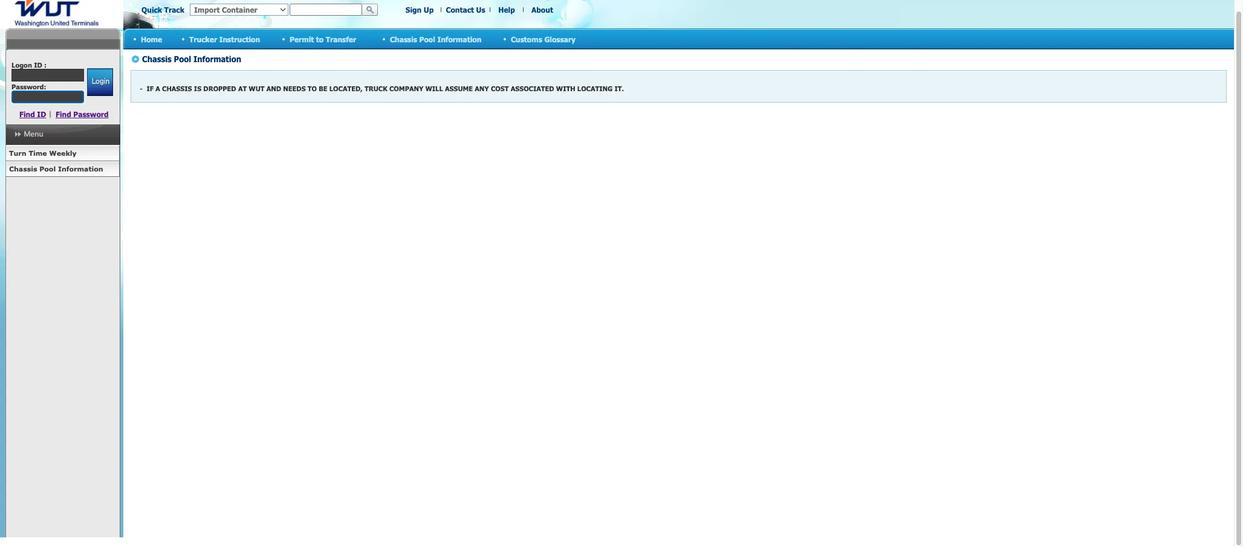 Task type: describe. For each thing, give the bounding box(es) containing it.
turn
[[9, 149, 26, 157]]

0 vertical spatial information
[[437, 35, 482, 43]]

0 vertical spatial chassis
[[390, 35, 417, 43]]

logon
[[12, 61, 32, 69]]

trucker
[[189, 35, 217, 43]]

quick track
[[141, 5, 184, 14]]

transfer
[[326, 35, 356, 43]]

find id link
[[19, 110, 46, 119]]

customs
[[511, 35, 542, 43]]

help link
[[498, 5, 515, 14]]

up
[[424, 5, 434, 14]]

find password link
[[56, 110, 109, 119]]

about
[[532, 5, 553, 14]]

weekly
[[49, 149, 77, 157]]

track
[[164, 5, 184, 14]]

contact
[[446, 5, 474, 14]]

contact us
[[446, 5, 485, 14]]

contact us link
[[446, 5, 485, 14]]

find password
[[56, 110, 109, 119]]

time
[[29, 149, 47, 157]]

chassis pool information link
[[5, 161, 120, 177]]

find for find id
[[19, 110, 35, 119]]

password
[[73, 110, 109, 119]]

1 vertical spatial chassis
[[9, 165, 37, 173]]



Task type: vqa. For each thing, say whether or not it's contained in the screenshot.
bottommost Chassis
yes



Task type: locate. For each thing, give the bounding box(es) containing it.
customs glossary
[[511, 35, 576, 43]]

us
[[476, 5, 485, 14]]

help
[[498, 5, 515, 14]]

permit
[[290, 35, 314, 43]]

1 horizontal spatial information
[[437, 35, 482, 43]]

find
[[19, 110, 35, 119], [56, 110, 71, 119]]

id down password:
[[37, 110, 46, 119]]

find for find password
[[56, 110, 71, 119]]

1 horizontal spatial chassis
[[390, 35, 417, 43]]

about link
[[532, 5, 553, 14]]

1 horizontal spatial find
[[56, 110, 71, 119]]

chassis down sign
[[390, 35, 417, 43]]

find left password
[[56, 110, 71, 119]]

2 find from the left
[[56, 110, 71, 119]]

0 horizontal spatial find
[[19, 110, 35, 119]]

find down password:
[[19, 110, 35, 119]]

home
[[141, 35, 162, 43]]

0 vertical spatial chassis pool information
[[390, 35, 482, 43]]

turn time weekly
[[9, 149, 77, 157]]

chassis pool information down up
[[390, 35, 482, 43]]

id
[[34, 61, 42, 69], [37, 110, 46, 119]]

1 vertical spatial information
[[58, 165, 103, 173]]

turn time weekly link
[[5, 146, 120, 161]]

permit to transfer
[[290, 35, 356, 43]]

None text field
[[290, 4, 362, 16]]

0 horizontal spatial pool
[[39, 165, 56, 173]]

password:
[[12, 83, 46, 91]]

login image
[[87, 68, 113, 96]]

id left :
[[34, 61, 42, 69]]

logon id :
[[12, 61, 47, 69]]

chassis pool information down "turn time weekly" link
[[9, 165, 103, 173]]

quick
[[141, 5, 162, 14]]

pool
[[419, 35, 435, 43], [39, 165, 56, 173]]

0 horizontal spatial chassis pool information
[[9, 165, 103, 173]]

0 horizontal spatial information
[[58, 165, 103, 173]]

None text field
[[12, 69, 84, 82]]

chassis down turn
[[9, 165, 37, 173]]

sign
[[406, 5, 422, 14]]

chassis pool information
[[390, 35, 482, 43], [9, 165, 103, 173]]

0 vertical spatial pool
[[419, 35, 435, 43]]

pool down up
[[419, 35, 435, 43]]

to
[[316, 35, 324, 43]]

1 find from the left
[[19, 110, 35, 119]]

0 horizontal spatial chassis
[[9, 165, 37, 173]]

trucker instruction
[[189, 35, 260, 43]]

information down "contact"
[[437, 35, 482, 43]]

:
[[44, 61, 47, 69]]

1 vertical spatial pool
[[39, 165, 56, 173]]

id for find
[[37, 110, 46, 119]]

id for logon
[[34, 61, 42, 69]]

1 vertical spatial chassis pool information
[[9, 165, 103, 173]]

1 vertical spatial id
[[37, 110, 46, 119]]

pool down turn time weekly at the top of page
[[39, 165, 56, 173]]

pool inside chassis pool information link
[[39, 165, 56, 173]]

None password field
[[12, 91, 84, 103]]

sign up link
[[406, 5, 434, 14]]

chassis
[[390, 35, 417, 43], [9, 165, 37, 173]]

instruction
[[219, 35, 260, 43]]

find id
[[19, 110, 46, 119]]

0 vertical spatial id
[[34, 61, 42, 69]]

1 horizontal spatial pool
[[419, 35, 435, 43]]

1 horizontal spatial chassis pool information
[[390, 35, 482, 43]]

information down weekly
[[58, 165, 103, 173]]

glossary
[[544, 35, 576, 43]]

information
[[437, 35, 482, 43], [58, 165, 103, 173]]

sign up
[[406, 5, 434, 14]]



